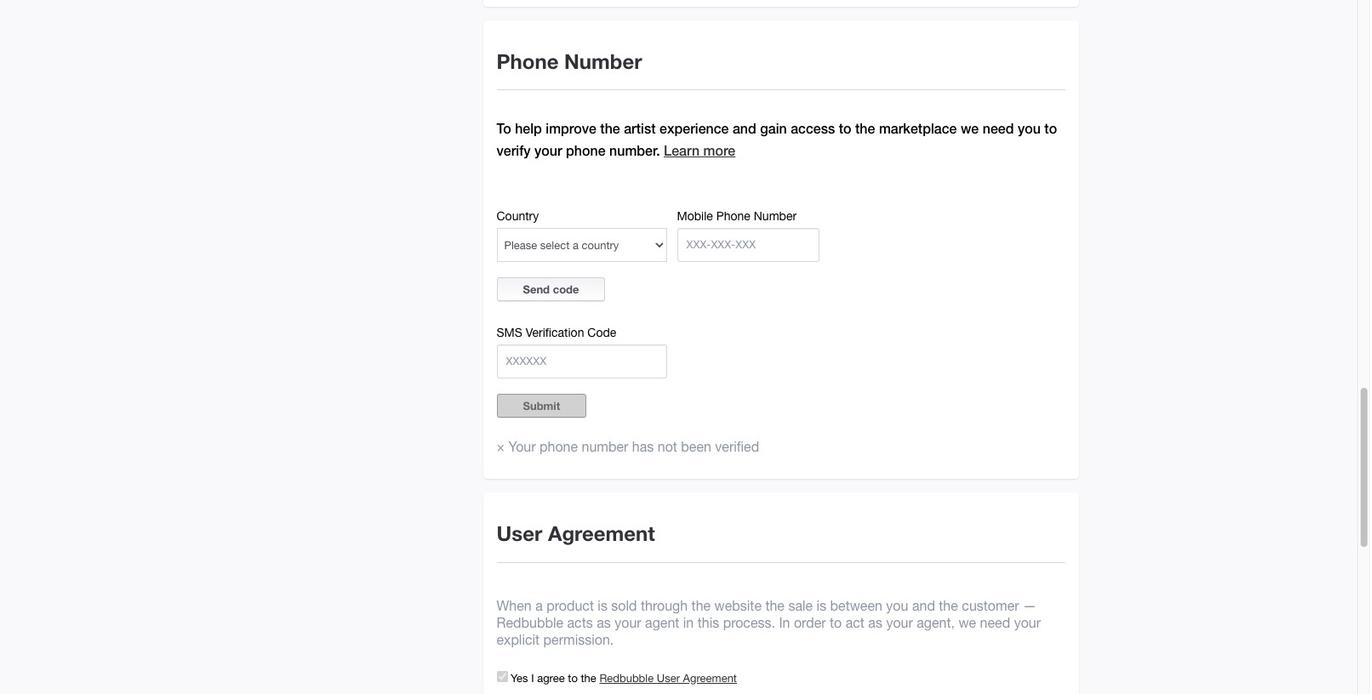 Task type: locate. For each thing, give the bounding box(es) containing it.
i
[[532, 672, 534, 685]]

1 horizontal spatial redbubble
[[600, 672, 654, 685]]

—
[[1024, 598, 1037, 614]]

0 horizontal spatial phone
[[497, 49, 559, 73]]

1 as from the left
[[597, 615, 611, 631]]

the
[[601, 120, 621, 136], [856, 120, 876, 136], [692, 598, 711, 614], [766, 598, 785, 614], [939, 598, 959, 614], [581, 672, 597, 685]]

0 horizontal spatial user
[[497, 522, 543, 546]]

code
[[553, 283, 579, 297]]

agent,
[[917, 615, 955, 631]]

redbubble inside when a product is sold through the website the sale is between you and the customer — redbubble acts as your agent in this process. in order to act as your agent, we need your explicit permission.
[[497, 615, 564, 631]]

number
[[565, 49, 643, 73], [754, 210, 797, 223]]

1 vertical spatial we
[[959, 615, 977, 631]]

× your phone number has not been verified
[[497, 439, 760, 455]]

need inside when a product is sold through the website the sale is between you and the customer — redbubble acts as your agent in this process. in order to act as your agent, we need your explicit permission.
[[981, 615, 1011, 631]]

and left the gain
[[733, 120, 757, 136]]

1 vertical spatial user
[[657, 672, 680, 685]]

more
[[704, 142, 736, 159]]

number up "mobile phone number" text field
[[754, 210, 797, 223]]

is up order
[[817, 598, 827, 614]]

phone up help
[[497, 49, 559, 73]]

2 is from the left
[[817, 598, 827, 614]]

send code
[[523, 283, 579, 297]]

1 vertical spatial you
[[887, 598, 909, 614]]

need inside 'to help improve the artist experience and gain access to the marketplace we need you to verify your phone number.'
[[983, 120, 1015, 136]]

1 is from the left
[[598, 598, 608, 614]]

verified
[[716, 439, 760, 455]]

agent
[[645, 615, 680, 631]]

agreement up sold
[[548, 522, 655, 546]]

access
[[791, 120, 836, 136]]

the up this
[[692, 598, 711, 614]]

learn more link
[[664, 142, 736, 159]]

learn more
[[664, 142, 736, 159]]

1 horizontal spatial as
[[869, 615, 883, 631]]

and inside when a product is sold through the website the sale is between you and the customer — redbubble acts as your agent in this process. in order to act as your agent, we need your explicit permission.
[[913, 598, 936, 614]]

SMS Verification Code text field
[[497, 345, 667, 379]]

been
[[681, 439, 712, 455]]

1 vertical spatial phone
[[540, 439, 578, 455]]

0 horizontal spatial you
[[887, 598, 909, 614]]

1 horizontal spatial is
[[817, 598, 827, 614]]

to
[[839, 120, 852, 136], [1045, 120, 1058, 136], [830, 615, 842, 631], [568, 672, 578, 685]]

phone down improve
[[566, 142, 606, 159]]

we
[[961, 120, 979, 136], [959, 615, 977, 631]]

sms
[[497, 326, 523, 340]]

has
[[632, 439, 654, 455]]

redbubble user agreement link
[[600, 672, 737, 685]]

to inside when a product is sold through the website the sale is between you and the customer — redbubble acts as your agent in this process. in order to act as your agent, we need your explicit permission.
[[830, 615, 842, 631]]

order
[[794, 615, 826, 631]]

1 vertical spatial need
[[981, 615, 1011, 631]]

redbubble down a
[[497, 615, 564, 631]]

1 horizontal spatial number
[[754, 210, 797, 223]]

need down customer
[[981, 615, 1011, 631]]

1 vertical spatial number
[[754, 210, 797, 223]]

1 vertical spatial phone
[[717, 210, 751, 223]]

number up improve
[[565, 49, 643, 73]]

0 vertical spatial number
[[565, 49, 643, 73]]

number
[[582, 439, 629, 455]]

1 vertical spatial and
[[913, 598, 936, 614]]

as
[[597, 615, 611, 631], [869, 615, 883, 631]]

your
[[535, 142, 563, 159], [615, 615, 642, 631], [887, 615, 914, 631], [1015, 615, 1041, 631]]

redbubble
[[497, 615, 564, 631], [600, 672, 654, 685]]

and
[[733, 120, 757, 136], [913, 598, 936, 614]]

1 horizontal spatial agreement
[[683, 672, 737, 685]]

between
[[831, 598, 883, 614]]

when
[[497, 598, 532, 614]]

0 horizontal spatial as
[[597, 615, 611, 631]]

in
[[780, 615, 791, 631]]

1 horizontal spatial phone
[[717, 210, 751, 223]]

verify
[[497, 142, 531, 159]]

your left agent, in the right bottom of the page
[[887, 615, 914, 631]]

you
[[1018, 120, 1041, 136], [887, 598, 909, 614]]

website
[[715, 598, 762, 614]]

0 vertical spatial redbubble
[[497, 615, 564, 631]]

0 horizontal spatial is
[[598, 598, 608, 614]]

is left sold
[[598, 598, 608, 614]]

act
[[846, 615, 865, 631]]

phone right × your
[[540, 439, 578, 455]]

sms verification code
[[497, 326, 617, 340]]

send
[[523, 283, 550, 297]]

as right acts
[[597, 615, 611, 631]]

None checkbox
[[497, 672, 508, 683]]

1 horizontal spatial user
[[657, 672, 680, 685]]

the right access
[[856, 120, 876, 136]]

as right act
[[869, 615, 883, 631]]

this
[[698, 615, 720, 631]]

a
[[536, 598, 543, 614]]

user down the agent
[[657, 672, 680, 685]]

phone
[[566, 142, 606, 159], [540, 439, 578, 455]]

0 horizontal spatial and
[[733, 120, 757, 136]]

user up when
[[497, 522, 543, 546]]

1 vertical spatial agreement
[[683, 672, 737, 685]]

0 horizontal spatial agreement
[[548, 522, 655, 546]]

0 vertical spatial you
[[1018, 120, 1041, 136]]

1 horizontal spatial and
[[913, 598, 936, 614]]

we right marketplace
[[961, 120, 979, 136]]

1 horizontal spatial you
[[1018, 120, 1041, 136]]

agreement
[[548, 522, 655, 546], [683, 672, 737, 685]]

0 horizontal spatial redbubble
[[497, 615, 564, 631]]

acts
[[568, 615, 593, 631]]

need right marketplace
[[983, 120, 1015, 136]]

mobile
[[677, 210, 713, 223]]

experience
[[660, 120, 729, 136]]

verification
[[526, 326, 585, 340]]

your down sold
[[615, 615, 642, 631]]

0 vertical spatial we
[[961, 120, 979, 136]]

submit button
[[497, 394, 587, 418]]

yes i agree to the redbubble user agreement
[[508, 672, 737, 685]]

country
[[497, 210, 539, 223]]

process.
[[723, 615, 776, 631]]

is
[[598, 598, 608, 614], [817, 598, 827, 614]]

gain
[[761, 120, 787, 136]]

phone up "mobile phone number" text field
[[717, 210, 751, 223]]

phone number
[[497, 49, 643, 73]]

phone
[[497, 49, 559, 73], [717, 210, 751, 223]]

redbubble down permission.
[[600, 672, 654, 685]]

0 vertical spatial phone
[[497, 49, 559, 73]]

your down help
[[535, 142, 563, 159]]

0 vertical spatial agreement
[[548, 522, 655, 546]]

0 vertical spatial user
[[497, 522, 543, 546]]

need
[[983, 120, 1015, 136], [981, 615, 1011, 631]]

agreement down this
[[683, 672, 737, 685]]

user
[[497, 522, 543, 546], [657, 672, 680, 685]]

0 vertical spatial need
[[983, 120, 1015, 136]]

0 vertical spatial and
[[733, 120, 757, 136]]

your down —
[[1015, 615, 1041, 631]]

we down customer
[[959, 615, 977, 631]]

0 vertical spatial phone
[[566, 142, 606, 159]]

we inside when a product is sold through the website the sale is between you and the customer — redbubble acts as your agent in this process. in order to act as your agent, we need your explicit permission.
[[959, 615, 977, 631]]

and up agent, in the right bottom of the page
[[913, 598, 936, 614]]



Task type: vqa. For each thing, say whether or not it's contained in the screenshot.
'menu item'
no



Task type: describe. For each thing, give the bounding box(es) containing it.
artist
[[624, 120, 656, 136]]

not
[[658, 439, 678, 455]]

through
[[641, 598, 688, 614]]

you inside 'to help improve the artist experience and gain access to the marketplace we need you to verify your phone number.'
[[1018, 120, 1041, 136]]

phone inside 'to help improve the artist experience and gain access to the marketplace we need you to verify your phone number.'
[[566, 142, 606, 159]]

the left the artist
[[601, 120, 621, 136]]

permission.
[[544, 632, 614, 648]]

you inside when a product is sold through the website the sale is between you and the customer — redbubble acts as your agent in this process. in order to act as your agent, we need your explicit permission.
[[887, 598, 909, 614]]

learn
[[664, 142, 700, 159]]

customer
[[962, 598, 1020, 614]]

0 horizontal spatial number
[[565, 49, 643, 73]]

submit
[[523, 399, 561, 413]]

Mobile Phone Number text field
[[677, 229, 820, 263]]

to help improve the artist experience and gain access to the marketplace we need you to verify your phone number.
[[497, 120, 1058, 159]]

code
[[588, 326, 617, 340]]

mobile phone number
[[677, 210, 797, 223]]

to
[[497, 120, 512, 136]]

the up in
[[766, 598, 785, 614]]

explicit
[[497, 632, 540, 648]]

when a product is sold through the website the sale is between you and the customer — redbubble acts as your agent in this process. in order to act as your agent, we need your explicit permission.
[[497, 598, 1041, 648]]

number.
[[610, 142, 660, 159]]

yes
[[511, 672, 528, 685]]

help
[[515, 120, 542, 136]]

send code button
[[497, 278, 606, 302]]

sold
[[612, 598, 637, 614]]

we inside 'to help improve the artist experience and gain access to the marketplace we need you to verify your phone number.'
[[961, 120, 979, 136]]

in
[[684, 615, 694, 631]]

user agreement
[[497, 522, 655, 546]]

sale
[[789, 598, 813, 614]]

and inside 'to help improve the artist experience and gain access to the marketplace we need you to verify your phone number.'
[[733, 120, 757, 136]]

the right agree
[[581, 672, 597, 685]]

your inside 'to help improve the artist experience and gain access to the marketplace we need you to verify your phone number.'
[[535, 142, 563, 159]]

improve
[[546, 120, 597, 136]]

marketplace
[[880, 120, 958, 136]]

agree
[[537, 672, 565, 685]]

2 as from the left
[[869, 615, 883, 631]]

the up agent, in the right bottom of the page
[[939, 598, 959, 614]]

1 vertical spatial redbubble
[[600, 672, 654, 685]]

× your
[[497, 439, 536, 455]]

product
[[547, 598, 594, 614]]



